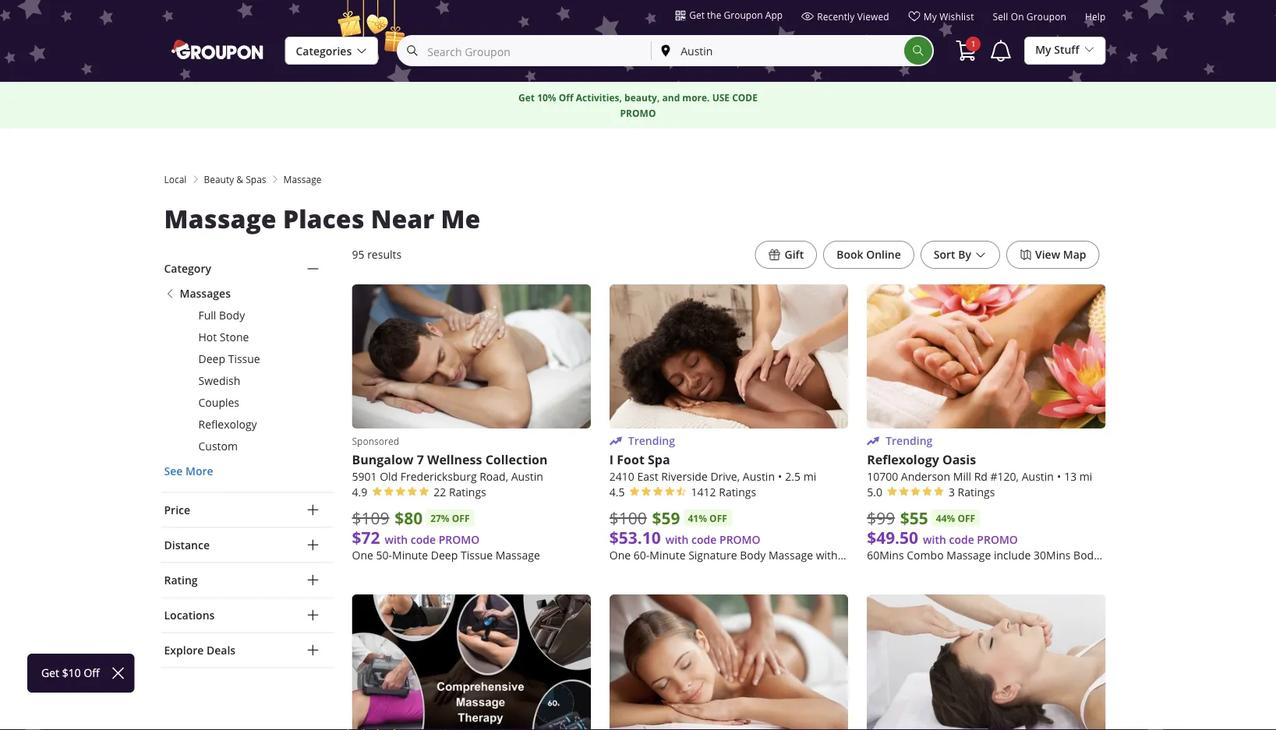Task type: vqa. For each thing, say whether or not it's contained in the screenshot.
The 'Help'
yes



Task type: locate. For each thing, give the bounding box(es) containing it.
#120,
[[991, 470, 1019, 484]]

• for $59
[[778, 470, 782, 484]]

promo down 27%
[[439, 533, 480, 548]]

bungalow
[[352, 452, 414, 469]]

ratings for $55
[[958, 486, 996, 500]]

austin inside i foot spa 2410 east riverside drive, austin • 2.5 mi
[[743, 470, 775, 484]]

body+30mins
[[1074, 549, 1143, 563]]

austin left 13
[[1022, 470, 1054, 484]]

with for $59
[[666, 533, 689, 548]]

1 horizontal spatial hot
[[940, 549, 958, 563]]

1 horizontal spatial code
[[692, 533, 717, 548]]

1 horizontal spatial mi
[[1080, 470, 1093, 484]]

tissue down 'hot stone' link
[[228, 352, 260, 367]]

• left 2.5
[[778, 470, 782, 484]]

view map
[[1036, 248, 1087, 262]]

code for $59
[[692, 533, 717, 548]]

0 horizontal spatial code
[[411, 533, 436, 548]]

with up 50-
[[385, 533, 408, 548]]

1 horizontal spatial one
[[610, 549, 631, 563]]

deep inside full body hot stone deep tissue swedish couples reflexology custom
[[198, 352, 225, 367]]

0 horizontal spatial and
[[663, 91, 680, 105]]

off for $55
[[958, 512, 976, 525]]

groupon for on
[[1027, 11, 1067, 23]]

1 • from the left
[[778, 470, 782, 484]]

• inside i foot spa 2410 east riverside drive, austin • 2.5 mi
[[778, 470, 782, 484]]

minute inside $109 $80 27% off $72 with code promo one 50-minute deep tissue massage
[[392, 549, 428, 563]]

east
[[638, 470, 659, 484]]

2 mi from the left
[[1080, 470, 1093, 484]]

notifications inbox image
[[989, 38, 1014, 63]]

one for $53.10
[[610, 549, 631, 563]]

get left the
[[690, 9, 705, 21]]

2 horizontal spatial off
[[958, 512, 976, 525]]

massage inside $109 $80 27% off $72 with code promo one 50-minute deep tissue massage
[[496, 549, 540, 563]]

1 link
[[955, 37, 981, 65]]

2 ratings from the left
[[719, 486, 757, 500]]

stuff
[[1055, 43, 1080, 57]]

austin for $53.10
[[743, 470, 775, 484]]

tissue inside $109 $80 27% off $72 with code promo one 50-minute deep tissue massage
[[461, 549, 493, 563]]

and left more.
[[663, 91, 680, 105]]

get inside get 10% off activities, beauty, and more. use code promo
[[519, 91, 535, 105]]

reflexology inside reflexology oasis 10700 anderson mill rd #120, austin • 13 mi
[[867, 452, 940, 469]]

off right 41%
[[710, 512, 728, 525]]

2 horizontal spatial ratings
[[958, 486, 996, 500]]

with up combo
[[924, 533, 947, 548]]

riverside
[[662, 470, 708, 484]]

massages link
[[164, 286, 333, 302]]

1 horizontal spatial tissue
[[461, 549, 493, 563]]

hot down full
[[198, 330, 217, 345]]

• for $55
[[1058, 470, 1062, 484]]

get left 10%
[[519, 91, 535, 105]]

0 horizontal spatial foot
[[617, 452, 645, 469]]

0 horizontal spatial minute
[[392, 549, 428, 563]]

0 horizontal spatial deep
[[198, 352, 225, 367]]

full
[[198, 308, 216, 323]]

1 horizontal spatial and
[[917, 549, 937, 563]]

trending up anderson on the bottom right of the page
[[886, 434, 933, 449]]

off for $80
[[452, 512, 470, 525]]

0 vertical spatial reflexology
[[198, 418, 257, 432]]

austin down collection
[[511, 470, 544, 484]]

reflexology oasis 10700 anderson mill rd #120, austin • 13 mi
[[867, 452, 1093, 484]]

off
[[452, 512, 470, 525], [710, 512, 728, 525], [958, 512, 976, 525]]

promo inside the $100 $59 41% off $53.10 with code promo one 60-minute signature body massage with aromatherapy and hot stone
[[720, 533, 761, 548]]

massage places near me
[[164, 202, 481, 236]]

my inside my stuff button
[[1036, 43, 1052, 57]]

sponsored bungalow 7 wellness collection 5901 old fredericksburg road, austin
[[352, 435, 548, 484]]

2 minute from the left
[[650, 549, 686, 563]]

trending up spa
[[628, 434, 675, 449]]

promo up signature
[[720, 533, 761, 548]]

ratings
[[449, 486, 486, 500], [719, 486, 757, 500], [958, 486, 996, 500]]

body inside full body hot stone deep tissue swedish couples reflexology custom
[[219, 308, 245, 323]]

1 vertical spatial reflexology
[[867, 452, 940, 469]]

1 horizontal spatial get
[[690, 9, 705, 21]]

2 one from the left
[[610, 549, 631, 563]]

code inside $109 $80 27% off $72 with code promo one 50-minute deep tissue massage
[[411, 533, 436, 548]]

code inside the $100 $59 41% off $53.10 with code promo one 60-minute signature body massage with aromatherapy and hot stone
[[692, 533, 717, 548]]

2 off from the left
[[710, 512, 728, 525]]

one left 50-
[[352, 549, 373, 563]]

0 horizontal spatial one
[[352, 549, 373, 563]]

1 austin from the left
[[511, 470, 544, 484]]

0 vertical spatial tissue
[[228, 352, 260, 367]]

foot
[[617, 452, 645, 469], [1146, 549, 1169, 563]]

foot up 2410
[[617, 452, 645, 469]]

0 vertical spatial stone
[[220, 330, 249, 345]]

hot inside $99 $55 44% off $49.50 with code promo 60mins combo massage include 30mins body+30mins foot with hot oil
[[1196, 549, 1215, 563]]

categories button
[[285, 37, 378, 66]]

0 horizontal spatial ratings
[[449, 486, 486, 500]]

ratings down rd
[[958, 486, 996, 500]]

0 horizontal spatial tissue
[[228, 352, 260, 367]]

1 horizontal spatial minute
[[650, 549, 686, 563]]

1 code from the left
[[411, 533, 436, 548]]

beauty & spas link
[[204, 172, 266, 186]]

with down $59
[[666, 533, 689, 548]]

foot right body+30mins on the bottom of the page
[[1146, 549, 1169, 563]]

body right full
[[219, 308, 245, 323]]

1 vertical spatial deep
[[431, 549, 458, 563]]

1 horizontal spatial foot
[[1146, 549, 1169, 563]]

deep down 27%
[[431, 549, 458, 563]]

promo inside $99 $55 44% off $49.50 with code promo 60mins combo massage include 30mins body+30mins foot with hot oil
[[978, 533, 1018, 548]]

27%
[[431, 512, 450, 525]]

2.5
[[786, 470, 801, 484]]

3 code from the left
[[950, 533, 975, 548]]

minute down $59
[[650, 549, 686, 563]]

0 vertical spatial foot
[[617, 452, 645, 469]]

promo for $55
[[978, 533, 1018, 548]]

95 results
[[352, 248, 402, 262]]

hot
[[198, 330, 217, 345], [940, 549, 958, 563], [1196, 549, 1215, 563]]

mi right 2.5
[[804, 470, 817, 484]]

sell on groupon link
[[993, 11, 1067, 29]]

1 horizontal spatial trending
[[886, 434, 933, 449]]

2 code from the left
[[692, 533, 717, 548]]

0 vertical spatial body
[[219, 308, 245, 323]]

1 horizontal spatial •
[[1058, 470, 1062, 484]]

1 vertical spatial body
[[740, 549, 766, 563]]

swedish link
[[164, 374, 333, 389]]

me
[[441, 202, 481, 236]]

0 horizontal spatial •
[[778, 470, 782, 484]]

0 horizontal spatial my
[[924, 10, 937, 23]]

0 horizontal spatial body
[[219, 308, 245, 323]]

deep up swedish
[[198, 352, 225, 367]]

gift button
[[755, 241, 817, 269]]

0 vertical spatial deep
[[198, 352, 225, 367]]

off right 44%
[[958, 512, 976, 525]]

body right signature
[[740, 549, 766, 563]]

60mins
[[867, 549, 904, 563]]

• left 13
[[1058, 470, 1062, 484]]

ratings right 22
[[449, 486, 486, 500]]

minute for $53.10
[[650, 549, 686, 563]]

one left 60- on the bottom of the page
[[610, 549, 631, 563]]

category button
[[161, 252, 333, 286]]

2 trending from the left
[[886, 434, 933, 449]]

1 one from the left
[[352, 549, 373, 563]]

get the groupon app button
[[676, 8, 783, 22]]

1 horizontal spatial deep
[[431, 549, 458, 563]]

30mins
[[1034, 549, 1071, 563]]

one inside $109 $80 27% off $72 with code promo one 50-minute deep tissue massage
[[352, 549, 373, 563]]

1 horizontal spatial reflexology
[[867, 452, 940, 469]]

0 vertical spatial my
[[924, 10, 937, 23]]

3 austin from the left
[[1022, 470, 1054, 484]]

$109 $80 27% off $72 with code promo one 50-minute deep tissue massage
[[352, 507, 540, 563]]

get inside button
[[690, 9, 705, 21]]

hot stone link
[[164, 330, 333, 346]]

spas
[[246, 173, 266, 186]]

0 horizontal spatial trending
[[628, 434, 675, 449]]

1 horizontal spatial stone
[[961, 549, 990, 563]]

1 horizontal spatial off
[[710, 512, 728, 525]]

1 horizontal spatial ratings
[[719, 486, 757, 500]]

5.0
[[867, 486, 883, 500]]

local
[[164, 173, 187, 186]]

code down 44%
[[950, 533, 975, 548]]

and inside get 10% off activities, beauty, and more. use code promo
[[663, 91, 680, 105]]

1 minute from the left
[[392, 549, 428, 563]]

1 vertical spatial get
[[519, 91, 535, 105]]

my left wishlist
[[924, 10, 937, 23]]

rating
[[164, 573, 198, 588]]

1 horizontal spatial groupon
[[1027, 11, 1067, 23]]

3 off from the left
[[958, 512, 976, 525]]

sort
[[934, 248, 956, 262]]

0 horizontal spatial get
[[519, 91, 535, 105]]

0 vertical spatial get
[[690, 9, 705, 21]]

$72
[[352, 527, 380, 550]]

tissue down "22 ratings"
[[461, 549, 493, 563]]

groupon right on at top right
[[1027, 11, 1067, 23]]

austin inside reflexology oasis 10700 anderson mill rd #120, austin • 13 mi
[[1022, 470, 1054, 484]]

1 vertical spatial foot
[[1146, 549, 1169, 563]]

Search Groupon search field
[[399, 37, 651, 65]]

promo inside $109 $80 27% off $72 with code promo one 50-minute deep tissue massage
[[439, 533, 480, 548]]

off right 27%
[[452, 512, 470, 525]]

use
[[713, 91, 730, 105]]

mi right 13
[[1080, 470, 1093, 484]]

44%
[[937, 512, 956, 525]]

1 vertical spatial stone
[[961, 549, 990, 563]]

with inside $109 $80 27% off $72 with code promo one 50-minute deep tissue massage
[[385, 533, 408, 548]]

hot inside full body hot stone deep tissue swedish couples reflexology custom
[[198, 330, 217, 345]]

2 horizontal spatial code
[[950, 533, 975, 548]]

foot inside $99 $55 44% off $49.50 with code promo 60mins combo massage include 30mins body+30mins foot with hot oil
[[1146, 549, 1169, 563]]

1 ratings from the left
[[449, 486, 486, 500]]

10700
[[867, 470, 899, 484]]

1 vertical spatial tissue
[[461, 549, 493, 563]]

my left stuff
[[1036, 43, 1052, 57]]

signature
[[689, 549, 737, 563]]

promo up include
[[978, 533, 1018, 548]]

with for $80
[[385, 533, 408, 548]]

activities,
[[576, 91, 622, 105]]

0 horizontal spatial reflexology
[[198, 418, 257, 432]]

0 horizontal spatial hot
[[198, 330, 217, 345]]

0 horizontal spatial groupon
[[724, 9, 763, 21]]

1 off from the left
[[452, 512, 470, 525]]

groupon
[[724, 9, 763, 21], [1027, 11, 1067, 23]]

2 • from the left
[[1058, 470, 1062, 484]]

one inside the $100 $59 41% off $53.10 with code promo one 60-minute signature body massage with aromatherapy and hot stone
[[610, 549, 631, 563]]

0 horizontal spatial austin
[[511, 470, 544, 484]]

beauty
[[204, 173, 234, 186]]

collection
[[486, 452, 548, 469]]

get for get the groupon app
[[690, 9, 705, 21]]

off inside the $100 $59 41% off $53.10 with code promo one 60-minute signature body massage with aromatherapy and hot stone
[[710, 512, 728, 525]]

1 horizontal spatial austin
[[743, 470, 775, 484]]

2 horizontal spatial austin
[[1022, 470, 1054, 484]]

1 horizontal spatial my
[[1036, 43, 1052, 57]]

code down $80 at the left of the page
[[411, 533, 436, 548]]

groupon right the
[[724, 9, 763, 21]]

promo for $80
[[439, 533, 480, 548]]

deep inside $109 $80 27% off $72 with code promo one 50-minute deep tissue massage
[[431, 549, 458, 563]]

mi inside reflexology oasis 10700 anderson mill rd #120, austin • 13 mi
[[1080, 470, 1093, 484]]

ratings down the "drive,"
[[719, 486, 757, 500]]

stone down the full body link
[[220, 330, 249, 345]]

• inside reflexology oasis 10700 anderson mill rd #120, austin • 13 mi
[[1058, 470, 1062, 484]]

2 austin from the left
[[743, 470, 775, 484]]

stone left include
[[961, 549, 990, 563]]

off inside $99 $55 44% off $49.50 with code promo 60mins combo massage include 30mins body+30mins foot with hot oil
[[958, 512, 976, 525]]

deep tissue link
[[164, 352, 333, 367]]

mi inside i foot spa 2410 east riverside drive, austin • 2.5 mi
[[804, 470, 817, 484]]

couples
[[198, 396, 239, 410]]

1 mi from the left
[[804, 470, 817, 484]]

fredericksburg
[[401, 470, 477, 484]]

ratings for $59
[[719, 486, 757, 500]]

my for my stuff
[[1036, 43, 1052, 57]]

3 ratings from the left
[[958, 486, 996, 500]]

minute inside the $100 $59 41% off $53.10 with code promo one 60-minute signature body massage with aromatherapy and hot stone
[[650, 549, 686, 563]]

tissue inside full body hot stone deep tissue swedish couples reflexology custom
[[228, 352, 260, 367]]

hot left the oil
[[1196, 549, 1215, 563]]

promo down beauty,
[[620, 107, 656, 120]]

get 10% off activities, beauty, and more. use code promo
[[519, 91, 758, 120]]

stone inside full body hot stone deep tissue swedish couples reflexology custom
[[220, 330, 249, 345]]

austin for $49.50
[[1022, 470, 1054, 484]]

0 horizontal spatial off
[[452, 512, 470, 525]]

deep
[[198, 352, 225, 367], [431, 549, 458, 563]]

my wishlist link
[[908, 10, 975, 29]]

stone inside the $100 $59 41% off $53.10 with code promo one 60-minute signature body massage with aromatherapy and hot stone
[[961, 549, 990, 563]]

gift
[[785, 248, 804, 262]]

austin right the "drive,"
[[743, 470, 775, 484]]

help
[[1086, 11, 1106, 23]]

0 horizontal spatial stone
[[220, 330, 249, 345]]

trending
[[628, 434, 675, 449], [886, 434, 933, 449]]

1 vertical spatial and
[[917, 549, 937, 563]]

0 horizontal spatial mi
[[804, 470, 817, 484]]

combo
[[907, 549, 944, 563]]

category
[[164, 262, 211, 276]]

minute for $72
[[392, 549, 428, 563]]

code up signature
[[692, 533, 717, 548]]

0 vertical spatial and
[[663, 91, 680, 105]]

1 horizontal spatial body
[[740, 549, 766, 563]]

off inside $109 $80 27% off $72 with code promo one 50-minute deep tissue massage
[[452, 512, 470, 525]]

and down $55
[[917, 549, 937, 563]]

reflexology up 10700
[[867, 452, 940, 469]]

1412 ratings
[[691, 486, 757, 500]]

13
[[1065, 470, 1077, 484]]

2 horizontal spatial hot
[[1196, 549, 1215, 563]]

promo inside get 10% off activities, beauty, and more. use code promo
[[620, 107, 656, 120]]

groupon inside button
[[724, 9, 763, 21]]

mi
[[804, 470, 817, 484], [1080, 470, 1093, 484]]

hot down 44%
[[940, 549, 958, 563]]

1 trending from the left
[[628, 434, 675, 449]]

1 vertical spatial my
[[1036, 43, 1052, 57]]

book
[[837, 248, 864, 262]]

code
[[411, 533, 436, 548], [692, 533, 717, 548], [950, 533, 975, 548]]

reflexology down couples
[[198, 418, 257, 432]]

code inside $99 $55 44% off $49.50 with code promo 60mins combo massage include 30mins body+30mins foot with hot oil
[[950, 533, 975, 548]]

minute down $80 at the left of the page
[[392, 549, 428, 563]]

reflexology
[[198, 418, 257, 432], [867, 452, 940, 469]]

sort by
[[934, 248, 972, 262]]

5901
[[352, 470, 377, 484]]

mi for $59
[[804, 470, 817, 484]]

Austin search field
[[652, 37, 905, 65]]

old
[[380, 470, 398, 484]]



Task type: describe. For each thing, give the bounding box(es) containing it.
with left the oil
[[1171, 549, 1193, 563]]

Search Groupon search field
[[397, 35, 934, 66]]

search image
[[913, 44, 925, 57]]

see
[[164, 464, 183, 479]]

hot inside the $100 $59 41% off $53.10 with code promo one 60-minute signature body massage with aromatherapy and hot stone
[[940, 549, 958, 563]]

couples link
[[164, 395, 333, 411]]

code for $55
[[950, 533, 975, 548]]

my for my wishlist
[[924, 10, 937, 23]]

$99
[[867, 508, 896, 529]]

more
[[186, 464, 213, 479]]

10%
[[537, 91, 557, 105]]

trending for $55
[[886, 434, 933, 449]]

deals
[[207, 643, 236, 658]]

price
[[164, 503, 190, 517]]

code
[[732, 91, 758, 105]]

recently viewed
[[817, 10, 890, 23]]

massage inside the $100 $59 41% off $53.10 with code promo one 60-minute signature body massage with aromatherapy and hot stone
[[769, 549, 813, 563]]

$100
[[610, 508, 647, 529]]

mi for $55
[[1080, 470, 1093, 484]]

with left aromatherapy
[[816, 549, 838, 563]]

ratings for $80
[[449, 486, 486, 500]]

explore deals
[[164, 643, 236, 658]]

promo for $59
[[720, 533, 761, 548]]

oasis
[[943, 452, 977, 469]]

3
[[949, 486, 955, 500]]

include
[[994, 549, 1031, 563]]

trending for $59
[[628, 434, 675, 449]]

my stuff button
[[1025, 36, 1106, 65]]

$49.50
[[867, 527, 919, 550]]

$109
[[352, 507, 390, 529]]

view
[[1036, 248, 1061, 262]]

road,
[[480, 470, 509, 484]]

and inside the $100 $59 41% off $53.10 with code promo one 60-minute signature body massage with aromatherapy and hot stone
[[917, 549, 937, 563]]

more.
[[683, 91, 710, 105]]

groupon for the
[[724, 9, 763, 21]]

4.9
[[352, 486, 368, 500]]

swedish
[[198, 374, 240, 388]]

beauty & spas
[[204, 173, 266, 186]]

recently viewed link
[[802, 10, 890, 29]]

with for $55
[[924, 533, 947, 548]]

viewed
[[858, 10, 890, 23]]

22
[[434, 486, 446, 500]]

mill
[[954, 470, 972, 484]]

massage inside breadcrumbs element
[[284, 173, 322, 186]]

breadcrumbs element
[[161, 172, 1116, 186]]

my stuff
[[1036, 43, 1080, 57]]

view map button
[[1007, 241, 1100, 269]]

4.5
[[610, 486, 625, 500]]

results
[[367, 248, 402, 262]]

local link
[[164, 172, 187, 186]]

foot inside i foot spa 2410 east riverside drive, austin • 2.5 mi
[[617, 452, 645, 469]]

wishlist
[[940, 10, 975, 23]]

anderson
[[901, 470, 951, 484]]

distance button
[[161, 528, 333, 563]]

one for $72
[[352, 549, 373, 563]]

7
[[417, 452, 424, 469]]

wellness
[[427, 452, 482, 469]]

95
[[352, 248, 365, 262]]

50-
[[376, 549, 392, 563]]

sort by button
[[921, 241, 1001, 269]]

reflexology inside full body hot stone deep tissue swedish couples reflexology custom
[[198, 418, 257, 432]]

60-
[[634, 549, 650, 563]]

book online
[[837, 248, 901, 262]]

austin inside the 'sponsored bungalow 7 wellness collection 5901 old fredericksburg road, austin'
[[511, 470, 544, 484]]

$99 $55 44% off $49.50 with code promo 60mins combo massage include 30mins body+30mins foot with hot oil
[[867, 507, 1232, 563]]

explore
[[164, 643, 204, 658]]

22 ratings
[[434, 486, 486, 500]]

on
[[1011, 11, 1025, 23]]

explore deals button
[[161, 634, 333, 668]]

oil
[[1217, 549, 1232, 563]]

1 unread items element
[[966, 37, 981, 51]]

spa
[[648, 452, 670, 469]]

online
[[867, 248, 901, 262]]

off for $59
[[710, 512, 728, 525]]

category list
[[164, 286, 333, 480]]

41%
[[688, 512, 707, 525]]

1
[[972, 39, 976, 49]]

code for $80
[[411, 533, 436, 548]]

see more
[[164, 464, 213, 479]]

massages
[[180, 287, 231, 301]]

sell on groupon
[[993, 11, 1067, 23]]

search element
[[905, 37, 933, 65]]

full body link
[[164, 308, 333, 324]]

categories
[[296, 44, 352, 58]]

help link
[[1086, 11, 1106, 29]]

$80
[[395, 507, 423, 530]]

rd
[[975, 470, 988, 484]]

1412
[[691, 486, 716, 500]]

body inside the $100 $59 41% off $53.10 with code promo one 60-minute signature body massage with aromatherapy and hot stone
[[740, 549, 766, 563]]

map
[[1064, 248, 1087, 262]]

get for get 10% off activities, beauty, and more. use code promo
[[519, 91, 535, 105]]

near
[[371, 202, 435, 236]]

drive,
[[711, 470, 740, 484]]

custom link
[[164, 439, 333, 455]]

groupon image
[[170, 39, 266, 60]]

places
[[283, 202, 365, 236]]

custom
[[198, 439, 238, 454]]

i
[[610, 452, 614, 469]]

3 ratings
[[949, 486, 996, 500]]

massage inside $99 $55 44% off $49.50 with code promo 60mins combo massage include 30mins body+30mins foot with hot oil
[[947, 549, 992, 563]]

rating button
[[161, 563, 333, 598]]

reflexology link
[[164, 417, 333, 433]]

off
[[559, 91, 574, 105]]



